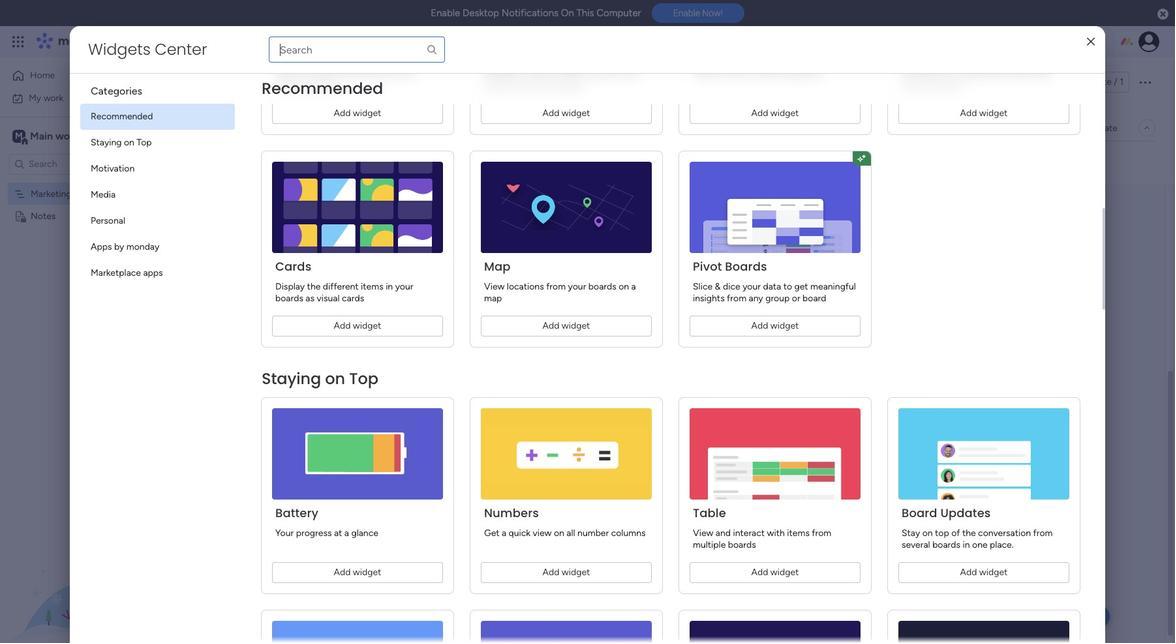Task type: describe. For each thing, give the bounding box(es) containing it.
activity button
[[998, 72, 1060, 93]]

get
[[795, 281, 809, 292]]

workspace
[[55, 130, 107, 142]]

stay
[[902, 528, 921, 539]]

personal option
[[80, 208, 235, 234]]

1 image
[[985, 27, 997, 41]]

who
[[502, 69, 520, 80]]

map
[[484, 293, 502, 304]]

any inside pivot boards slice & dice your data to get meaningful insights from any group or board
[[749, 293, 764, 304]]

add widget button down the map view locations from your boards on a map
[[481, 316, 652, 337]]

invite / 1
[[1089, 76, 1124, 87]]

categories list box
[[80, 74, 245, 287]]

home button
[[8, 65, 140, 86]]

add down the 'interact'
[[752, 567, 769, 578]]

numbers
[[484, 505, 539, 522]]

widget for add widget button under glance
[[353, 567, 381, 578]]

add up add view icon
[[334, 108, 351, 119]]

recommended inside option
[[91, 111, 153, 122]]

from inside table view and interact with items from multiple boards
[[812, 528, 832, 539]]

help button
[[1065, 606, 1110, 628]]

add widget down the add rich text to your dashboard.
[[752, 108, 799, 119]]

different
[[323, 281, 359, 292]]

add widget down the map view locations from your boards on a map
[[543, 320, 590, 332]]

progress
[[296, 528, 332, 539]]

over
[[531, 69, 549, 80]]

add down the map view locations from your boards on a map
[[543, 320, 560, 332]]

add widget button down the add rich text to your dashboard.
[[690, 103, 861, 124]]

add widget button down all
[[481, 563, 652, 584]]

cards
[[275, 258, 312, 275]]

0 horizontal spatial monday
[[58, 34, 103, 49]]

capacity,
[[585, 69, 622, 80]]

collapse board header image
[[1142, 123, 1153, 133]]

main table button
[[198, 117, 271, 138]]

marketplace apps
[[91, 268, 163, 279]]

add widget down 'one'
[[961, 567, 1008, 578]]

0 horizontal spatial plan
[[74, 188, 91, 199]]

v2 funnel image
[[262, 218, 270, 228]]

boards
[[725, 258, 767, 275]]

lottie animation image
[[0, 512, 166, 644]]

project.
[[283, 99, 315, 110]]

add left rich
[[693, 69, 710, 80]]

media option
[[80, 182, 235, 208]]

map
[[484, 258, 511, 275]]

cards
[[342, 293, 364, 304]]

add down cards
[[334, 320, 351, 332]]

under
[[559, 69, 583, 80]]

person button
[[421, 152, 477, 173]]

visual
[[317, 293, 340, 304]]

show board description image
[[362, 76, 378, 89]]

select product image
[[12, 35, 25, 48]]

team
[[943, 80, 963, 91]]

monday work management
[[58, 34, 203, 49]]

boards inside the map view locations from your boards on a map
[[589, 281, 617, 292]]

dashboard.
[[780, 69, 825, 80]]

plan & manage time visually across multiple boards
[[275, 69, 417, 91]]

type
[[251, 99, 270, 110]]

add widget down group
[[752, 320, 799, 332]]

invite / 1 button
[[1065, 72, 1130, 93]]

1 vertical spatial marketing plan
[[31, 188, 91, 199]]

multiple inside plan & manage time visually across multiple boards
[[275, 80, 308, 91]]

number
[[578, 528, 609, 539]]

add widget button down cards
[[272, 316, 443, 337]]

numbers get a quick view on all number columns
[[484, 505, 646, 539]]

workspace image
[[12, 129, 25, 143]]

manage and collaborate on your files with your team
[[902, 69, 1052, 91]]

Search for a column type search field
[[269, 37, 445, 63]]

add rich text to your dashboard.
[[693, 69, 825, 80]]

tasks
[[512, 80, 533, 91]]

staying inside option
[[91, 137, 122, 148]]

is
[[522, 69, 528, 80]]

rich
[[712, 69, 728, 80]]

accordingly
[[536, 80, 583, 91]]

kendall parks image
[[1139, 31, 1160, 52]]

items inside table view and interact with items from multiple boards
[[787, 528, 810, 539]]

widget for add widget button below manage and collaborate on your files with your team
[[980, 108, 1008, 119]]

the inside board updates stay on top of the conversation from several boards in one place.
[[963, 528, 976, 539]]

now!
[[703, 8, 723, 18]]

assign
[[317, 99, 344, 110]]

motivation
[[91, 163, 135, 174]]

boards inside table view and interact with items from multiple boards
[[728, 540, 756, 551]]

0 vertical spatial marketing
[[198, 67, 302, 97]]

add widget button down show board description icon
[[272, 103, 443, 124]]

from inside pivot boards slice & dice your data to get meaningful insights from any group or board
[[727, 293, 747, 304]]

Search field
[[374, 154, 414, 172]]

and inside see who is over & under capacity, and assign tasks accordingly
[[624, 69, 639, 80]]

apps
[[91, 242, 112, 253]]

lottie animation element
[[0, 512, 166, 644]]

add widget down glance
[[334, 567, 381, 578]]

plan
[[275, 69, 293, 80]]

from inside the map view locations from your boards on a map
[[546, 281, 566, 292]]

my
[[29, 92, 41, 103]]

staying on top inside staying on top option
[[91, 137, 152, 148]]

across
[[390, 69, 417, 80]]

widget for add widget button underneath the add rich text to your dashboard.
[[771, 108, 799, 119]]

several
[[902, 540, 931, 551]]

add widget button down 'one'
[[899, 563, 1070, 584]]

battery your progress at a glance
[[275, 505, 379, 539]]

widget inside popup button
[[318, 157, 347, 168]]

display
[[275, 281, 305, 292]]

activity
[[1003, 76, 1035, 87]]

1 horizontal spatial staying on top
[[262, 368, 379, 390]]

table inside table view and interact with items from multiple boards
[[693, 505, 726, 522]]

main for main table
[[218, 122, 238, 133]]

boards inside cards display the different items in your boards as visual cards
[[275, 293, 303, 304]]

manage for manage and collaborate on your files with your team
[[902, 69, 935, 80]]

media
[[91, 189, 116, 200]]

add widget down all
[[543, 567, 590, 578]]

& inside pivot boards slice & dice your data to get meaningful insights from any group or board
[[715, 281, 721, 292]]

add widget up integrate
[[961, 108, 1008, 119]]

as
[[306, 293, 315, 304]]

0 vertical spatial plan
[[307, 67, 353, 97]]

add widget button down group
[[690, 316, 861, 337]]

your left files on the top right of the page
[[1015, 69, 1033, 80]]

main for main workspace
[[30, 130, 53, 142]]

a inside the map view locations from your boards on a map
[[632, 281, 636, 292]]

battery
[[275, 505, 319, 522]]

widget for add widget button under table view and interact with items from multiple boards
[[771, 567, 799, 578]]

on inside numbers get a quick view on all number columns
[[554, 528, 565, 539]]

see plans button
[[211, 32, 274, 52]]

this
[[577, 7, 594, 19]]

all
[[567, 528, 576, 539]]

recommended option
[[80, 104, 235, 130]]

notifications
[[502, 7, 559, 19]]

1 vertical spatial top
[[349, 368, 379, 390]]

v2 search image
[[365, 155, 374, 170]]

see for see plans
[[228, 36, 244, 47]]

manage any type of project. assign owners, set timelines and keep track of where your project stands. button
[[198, 97, 636, 112]]

pivot boards slice & dice your data to get meaningful insights from any group or board
[[693, 258, 856, 304]]

items inside cards display the different items in your boards as visual cards
[[361, 281, 384, 292]]

dapulse close image
[[1158, 8, 1169, 21]]

dapulse x slim image
[[1087, 37, 1095, 47]]

view for table
[[693, 528, 714, 539]]

conversation
[[979, 528, 1031, 539]]

widget for add widget button underneath the map view locations from your boards on a map
[[562, 320, 590, 332]]

get
[[484, 528, 500, 539]]

help
[[1076, 611, 1099, 624]]

add widget inside popup button
[[299, 157, 347, 168]]

group
[[766, 293, 790, 304]]

board updates stay on top of the conversation from several boards in one place.
[[902, 505, 1053, 551]]

time
[[338, 69, 356, 80]]

autopilot image
[[1061, 119, 1072, 136]]

add up integrate
[[961, 108, 977, 119]]

multiple inside table view and interact with items from multiple boards
[[693, 540, 726, 551]]

& inside see who is over & under capacity, and assign tasks accordingly
[[551, 69, 557, 80]]

map view locations from your boards on a map
[[484, 258, 636, 304]]

top
[[935, 528, 950, 539]]

add down 'one'
[[961, 567, 977, 578]]

plans
[[246, 36, 268, 47]]

on inside the map view locations from your boards on a map
[[619, 281, 629, 292]]

Marketing plan field
[[195, 67, 356, 97]]

your inside pivot boards slice & dice your data to get meaningful insights from any group or board
[[743, 281, 761, 292]]



Task type: vqa. For each thing, say whether or not it's contained in the screenshot.
Board Updates Stay on top of the conversation from several boards in one place.
yes



Task type: locate. For each thing, give the bounding box(es) containing it.
workspace selection element
[[12, 128, 109, 145]]

& left dice
[[715, 281, 721, 292]]

motivation option
[[80, 156, 235, 182]]

to left get
[[784, 281, 792, 292]]

add widget up add view icon
[[334, 108, 381, 119]]

filter
[[502, 157, 523, 168]]

1 vertical spatial manage
[[200, 99, 232, 110]]

1 vertical spatial the
[[963, 528, 976, 539]]

add widget button down glance
[[272, 563, 443, 584]]

a inside battery your progress at a glance
[[345, 528, 349, 539]]

search image
[[426, 44, 438, 55]]

to inside pivot boards slice & dice your data to get meaningful insights from any group or board
[[784, 281, 792, 292]]

0 vertical spatial see
[[228, 36, 244, 47]]

0 horizontal spatial the
[[307, 281, 321, 292]]

0 horizontal spatial table
[[240, 122, 261, 133]]

widget down the map view locations from your boards on a map
[[562, 320, 590, 332]]

in inside cards display the different items in your boards as visual cards
[[386, 281, 393, 292]]

1 horizontal spatial recommended
[[262, 78, 383, 99]]

plan up assign
[[307, 67, 353, 97]]

1 horizontal spatial see
[[484, 69, 500, 80]]

your
[[275, 528, 294, 539]]

board
[[803, 293, 827, 304]]

columns
[[611, 528, 646, 539]]

glance
[[351, 528, 379, 539]]

widgets center
[[88, 39, 207, 60]]

owners,
[[346, 99, 378, 110]]

1 horizontal spatial plan
[[307, 67, 353, 97]]

0 horizontal spatial of
[[272, 99, 281, 110]]

0 horizontal spatial top
[[137, 137, 152, 148]]

enable now!
[[673, 8, 723, 18]]

widget up integrate
[[980, 108, 1008, 119]]

and left the 'interact'
[[716, 528, 731, 539]]

0 vertical spatial to
[[748, 69, 757, 80]]

your down "accordingly"
[[535, 99, 553, 110]]

your right text
[[759, 69, 777, 80]]

and inside manage and collaborate on your files with your team
[[937, 69, 952, 80]]

add widget down cards
[[334, 320, 381, 332]]

one
[[973, 540, 988, 551]]

work for my
[[44, 92, 63, 103]]

marketing up type
[[198, 67, 302, 97]]

manage
[[303, 69, 335, 80]]

1 horizontal spatial items
[[787, 528, 810, 539]]

enable inside button
[[673, 8, 700, 18]]

files
[[1035, 69, 1052, 80]]

stands.
[[587, 99, 616, 110]]

1 vertical spatial any
[[749, 293, 764, 304]]

staying on top option
[[80, 130, 235, 156]]

and right "capacity,"
[[624, 69, 639, 80]]

1 horizontal spatial staying
[[262, 368, 321, 390]]

view left the 'interact'
[[693, 528, 714, 539]]

table inside main table button
[[240, 122, 261, 133]]

add widget button down "accordingly"
[[481, 103, 652, 124]]

1 horizontal spatial top
[[349, 368, 379, 390]]

timeline
[[281, 122, 315, 133]]

1 vertical spatial staying
[[262, 368, 321, 390]]

to
[[748, 69, 757, 80], [784, 281, 792, 292]]

1 horizontal spatial any
[[749, 293, 764, 304]]

your inside cards display the different items in your boards as visual cards
[[395, 281, 414, 292]]

boards inside plan & manage time visually across multiple boards
[[311, 80, 339, 91]]

your left team
[[922, 80, 940, 91]]

0 vertical spatial multiple
[[275, 80, 308, 91]]

the
[[307, 281, 321, 292], [963, 528, 976, 539]]

notes
[[31, 211, 56, 222]]

1 vertical spatial with
[[767, 528, 785, 539]]

0 vertical spatial monday
[[58, 34, 103, 49]]

enable now! button
[[652, 3, 745, 23]]

apps
[[143, 268, 163, 279]]

your inside the map view locations from your boards on a map
[[568, 281, 586, 292]]

widgets
[[88, 39, 151, 60]]

add widget button
[[275, 152, 352, 173]]

monday
[[58, 34, 103, 49], [127, 242, 159, 253]]

the up 'one'
[[963, 528, 976, 539]]

main table
[[218, 122, 261, 133]]

widget down table view and interact with items from multiple boards
[[771, 567, 799, 578]]

main workspace
[[30, 130, 107, 142]]

data
[[763, 281, 781, 292]]

or
[[792, 293, 801, 304]]

1 horizontal spatial a
[[502, 528, 507, 539]]

add down timeline "button"
[[299, 157, 316, 168]]

more dots image
[[644, 218, 653, 228]]

1 vertical spatial work
[[44, 92, 63, 103]]

of right track
[[497, 99, 505, 110]]

1 vertical spatial recommended
[[91, 111, 153, 122]]

in right different
[[386, 281, 393, 292]]

widget for add widget button underneath "accordingly"
[[562, 108, 590, 119]]

0 vertical spatial any
[[234, 99, 249, 110]]

0 vertical spatial work
[[105, 34, 129, 49]]

monday up home button
[[58, 34, 103, 49]]

see inside see who is over & under capacity, and assign tasks accordingly
[[484, 69, 500, 80]]

on
[[561, 7, 574, 19]]

see plans
[[228, 36, 268, 47]]

add widget down table view and interact with items from multiple boards
[[752, 567, 799, 578]]

your inside button
[[535, 99, 553, 110]]

and left keep
[[434, 99, 450, 110]]

manage inside manage and collaborate on your files with your team
[[902, 69, 935, 80]]

with inside manage and collaborate on your files with your team
[[902, 80, 920, 91]]

2 horizontal spatial a
[[632, 281, 636, 292]]

0 horizontal spatial staying
[[91, 137, 122, 148]]

0 horizontal spatial marketing
[[31, 188, 72, 199]]

1 vertical spatial view
[[693, 528, 714, 539]]

project
[[556, 99, 585, 110]]

in
[[386, 281, 393, 292], [963, 540, 970, 551]]

see inside button
[[228, 36, 244, 47]]

0 vertical spatial the
[[307, 281, 321, 292]]

help image
[[1093, 35, 1106, 48]]

your right dice
[[743, 281, 761, 292]]

list box containing marketing plan
[[0, 180, 166, 403]]

where
[[508, 99, 533, 110]]

0 horizontal spatial enable
[[431, 7, 460, 19]]

collaborate
[[954, 69, 1000, 80]]

text
[[730, 69, 746, 80]]

plan
[[307, 67, 353, 97], [74, 188, 91, 199]]

automate
[[1077, 122, 1118, 133]]

add widget button down manage and collaborate on your files with your team
[[899, 103, 1070, 124]]

add down at on the left of page
[[334, 567, 351, 578]]

0 horizontal spatial any
[[234, 99, 249, 110]]

widget for add widget button below cards
[[353, 320, 381, 332]]

1 vertical spatial to
[[784, 281, 792, 292]]

of right the top
[[952, 528, 960, 539]]

1 horizontal spatial with
[[902, 80, 920, 91]]

enable left now!
[[673, 8, 700, 18]]

0 vertical spatial with
[[902, 80, 920, 91]]

table
[[240, 122, 261, 133], [693, 505, 726, 522]]

0 horizontal spatial work
[[44, 92, 63, 103]]

1 horizontal spatial in
[[963, 540, 970, 551]]

list box
[[0, 180, 166, 403]]

0 vertical spatial table
[[240, 122, 261, 133]]

apps by monday
[[91, 242, 159, 253]]

the inside cards display the different items in your boards as visual cards
[[307, 281, 321, 292]]

to right text
[[748, 69, 757, 80]]

view for map
[[484, 281, 505, 292]]

widget for add widget button below group
[[771, 320, 799, 332]]

0 vertical spatial items
[[361, 281, 384, 292]]

on inside board updates stay on top of the conversation from several boards in one place.
[[923, 528, 933, 539]]

0 horizontal spatial view
[[484, 281, 505, 292]]

manage for manage any type of project. assign owners, set timelines and keep track of where your project stands.
[[200, 99, 232, 110]]

add down "accordingly"
[[543, 108, 560, 119]]

widget down dashboard. at top
[[771, 108, 799, 119]]

items up cards
[[361, 281, 384, 292]]

0 vertical spatial recommended
[[262, 78, 383, 99]]

1
[[1120, 76, 1124, 87]]

0 horizontal spatial marketing plan
[[31, 188, 91, 199]]

in left 'one'
[[963, 540, 970, 551]]

1 horizontal spatial main
[[218, 122, 238, 133]]

add down view
[[543, 567, 560, 578]]

see who is over & under capacity, and assign tasks accordingly
[[484, 69, 639, 91]]

top inside staying on top option
[[137, 137, 152, 148]]

1 vertical spatial see
[[484, 69, 500, 80]]

main inside workspace selection "element"
[[30, 130, 53, 142]]

any left type
[[234, 99, 249, 110]]

0 vertical spatial top
[[137, 137, 152, 148]]

categories
[[91, 85, 142, 97]]

home
[[30, 70, 55, 81]]

1 horizontal spatial the
[[963, 528, 976, 539]]

widget for add widget button below all
[[562, 567, 590, 578]]

place.
[[990, 540, 1014, 551]]

plan down search in workspace field
[[74, 188, 91, 199]]

with left team
[[902, 80, 920, 91]]

1 vertical spatial multiple
[[693, 540, 726, 551]]

add view image
[[333, 123, 338, 133]]

enable for enable desktop notifications on this computer
[[431, 7, 460, 19]]

marketplace apps option
[[80, 260, 235, 287]]

add down the add rich text to your dashboard.
[[752, 108, 769, 119]]

widget down glance
[[353, 567, 381, 578]]

with right the 'interact'
[[767, 528, 785, 539]]

work inside button
[[44, 92, 63, 103]]

view
[[533, 528, 552, 539]]

and up team
[[937, 69, 952, 80]]

cards display the different items in your boards as visual cards
[[275, 258, 414, 304]]

1 vertical spatial table
[[693, 505, 726, 522]]

0 horizontal spatial items
[[361, 281, 384, 292]]

1 vertical spatial in
[[963, 540, 970, 551]]

enable desktop notifications on this computer
[[431, 7, 641, 19]]

marketing plan up type
[[198, 67, 353, 97]]

& up "accordingly"
[[551, 69, 557, 80]]

locations
[[507, 281, 544, 292]]

any inside the manage any type of project. assign owners, set timelines and keep track of where your project stands. button
[[234, 99, 249, 110]]

see up assign
[[484, 69, 500, 80]]

0 horizontal spatial to
[[748, 69, 757, 80]]

on inside manage and collaborate on your files with your team
[[1002, 69, 1013, 80]]

center
[[155, 39, 207, 60]]

work up 'categories'
[[105, 34, 129, 49]]

keep
[[452, 99, 472, 110]]

person
[[442, 157, 470, 168]]

marketing
[[198, 67, 302, 97], [31, 188, 72, 199]]

0 horizontal spatial in
[[386, 281, 393, 292]]

add widget button down table view and interact with items from multiple boards
[[690, 563, 861, 584]]

and inside table view and interact with items from multiple boards
[[716, 528, 731, 539]]

None search field
[[269, 37, 445, 63]]

add down group
[[752, 320, 769, 332]]

filter button
[[481, 152, 543, 173]]

1 horizontal spatial monday
[[127, 242, 159, 253]]

1 horizontal spatial enable
[[673, 8, 700, 18]]

& right plan
[[295, 69, 301, 80]]

desktop
[[463, 7, 499, 19]]

a inside numbers get a quick view on all number columns
[[502, 528, 507, 539]]

management
[[132, 34, 203, 49]]

and inside button
[[434, 99, 450, 110]]

view inside table view and interact with items from multiple boards
[[693, 528, 714, 539]]

a
[[632, 281, 636, 292], [345, 528, 349, 539], [502, 528, 507, 539]]

1 horizontal spatial &
[[551, 69, 557, 80]]

arrow down image
[[527, 155, 543, 171]]

computer
[[597, 7, 641, 19]]

view up map
[[484, 281, 505, 292]]

widget for add widget button underneath show board description icon
[[353, 108, 381, 119]]

option
[[0, 182, 166, 185]]

1 horizontal spatial table
[[693, 505, 726, 522]]

&
[[295, 69, 301, 80], [551, 69, 557, 80], [715, 281, 721, 292]]

enable left desktop
[[431, 7, 460, 19]]

0 vertical spatial staying
[[91, 137, 122, 148]]

your right different
[[395, 281, 414, 292]]

widget down place.
[[980, 567, 1008, 578]]

in inside board updates stay on top of the conversation from several boards in one place.
[[963, 540, 970, 551]]

1 vertical spatial monday
[[127, 242, 159, 253]]

interact
[[733, 528, 765, 539]]

updates
[[941, 505, 991, 522]]

my work
[[29, 92, 63, 103]]

0 horizontal spatial with
[[767, 528, 785, 539]]

0 vertical spatial staying on top
[[91, 137, 152, 148]]

0 vertical spatial marketing plan
[[198, 67, 353, 97]]

of right type
[[272, 99, 281, 110]]

1 horizontal spatial of
[[497, 99, 505, 110]]

board
[[902, 505, 938, 522]]

any down data at the top right of the page
[[749, 293, 764, 304]]

0 horizontal spatial a
[[345, 528, 349, 539]]

monday inside option
[[127, 242, 159, 253]]

1 horizontal spatial view
[[693, 528, 714, 539]]

1 vertical spatial staying on top
[[262, 368, 379, 390]]

dapulse integrations image
[[931, 123, 941, 133]]

widget down group
[[771, 320, 799, 332]]

1 horizontal spatial marketing
[[198, 67, 302, 97]]

manage
[[902, 69, 935, 80], [200, 99, 232, 110]]

staying
[[91, 137, 122, 148], [262, 368, 321, 390]]

0 vertical spatial view
[[484, 281, 505, 292]]

widget down all
[[562, 567, 590, 578]]

apps by monday option
[[80, 234, 235, 260]]

from inside board updates stay on top of the conversation from several boards in one place.
[[1034, 528, 1053, 539]]

monday right 'by'
[[127, 242, 159, 253]]

1 vertical spatial items
[[787, 528, 810, 539]]

items right the 'interact'
[[787, 528, 810, 539]]

set
[[380, 99, 393, 110]]

main
[[218, 122, 238, 133], [30, 130, 53, 142]]

marketing up notes
[[31, 188, 72, 199]]

marketing plan up notes
[[31, 188, 91, 199]]

0 horizontal spatial see
[[228, 36, 244, 47]]

your right locations
[[568, 281, 586, 292]]

1 horizontal spatial marketing plan
[[198, 67, 353, 97]]

add widget down add view icon
[[299, 157, 347, 168]]

add widget
[[334, 108, 381, 119], [543, 108, 590, 119], [752, 108, 799, 119], [961, 108, 1008, 119], [299, 157, 347, 168], [334, 320, 381, 332], [543, 320, 590, 332], [752, 320, 799, 332], [334, 567, 381, 578], [543, 567, 590, 578], [752, 567, 799, 578], [961, 567, 1008, 578]]

work right my
[[44, 92, 63, 103]]

1 horizontal spatial work
[[105, 34, 129, 49]]

on inside staying on top option
[[124, 137, 134, 148]]

categories heading
[[80, 74, 235, 104]]

1 vertical spatial plan
[[74, 188, 91, 199]]

widget down add view icon
[[318, 157, 347, 168]]

dice
[[723, 281, 741, 292]]

& inside plan & manage time visually across multiple boards
[[295, 69, 301, 80]]

2 horizontal spatial &
[[715, 281, 721, 292]]

1 horizontal spatial to
[[784, 281, 792, 292]]

Search in workspace field
[[27, 157, 109, 172]]

with inside table view and interact with items from multiple boards
[[767, 528, 785, 539]]

marketplace
[[91, 268, 141, 279]]

0 vertical spatial in
[[386, 281, 393, 292]]

1 horizontal spatial multiple
[[693, 540, 726, 551]]

main content
[[173, 0, 1176, 644]]

the up "as" on the top left of the page
[[307, 281, 321, 292]]

0 horizontal spatial &
[[295, 69, 301, 80]]

1 vertical spatial marketing
[[31, 188, 72, 199]]

personal
[[91, 215, 125, 227]]

enable for enable now!
[[673, 8, 700, 18]]

0 horizontal spatial recommended
[[91, 111, 153, 122]]

0 horizontal spatial main
[[30, 130, 53, 142]]

of
[[272, 99, 281, 110], [497, 99, 505, 110], [952, 528, 960, 539]]

/
[[1114, 76, 1118, 87]]

main inside button
[[218, 122, 238, 133]]

2 horizontal spatial of
[[952, 528, 960, 539]]

from
[[546, 281, 566, 292], [727, 293, 747, 304], [812, 528, 832, 539], [1034, 528, 1053, 539]]

widget down "accordingly"
[[562, 108, 590, 119]]

see for see who is over & under capacity, and assign tasks accordingly
[[484, 69, 500, 80]]

manage up main table button
[[200, 99, 232, 110]]

0 horizontal spatial manage
[[200, 99, 232, 110]]

manage any type of project. assign owners, set timelines and keep track of where your project stands.
[[200, 99, 616, 110]]

widget for add widget button below 'one'
[[980, 567, 1008, 578]]

add inside popup button
[[299, 157, 316, 168]]

add to favorites image
[[384, 75, 397, 88]]

assign
[[484, 80, 510, 91]]

1 horizontal spatial manage
[[902, 69, 935, 80]]

widget down cards
[[353, 320, 381, 332]]

private board image
[[14, 210, 26, 222]]

boards inside board updates stay on top of the conversation from several boards in one place.
[[933, 540, 961, 551]]

by
[[114, 242, 124, 253]]

add widget down "accordingly"
[[543, 108, 590, 119]]

0 vertical spatial manage
[[902, 69, 935, 80]]

0 horizontal spatial staying on top
[[91, 137, 152, 148]]

0 horizontal spatial multiple
[[275, 80, 308, 91]]

see left "plans"
[[228, 36, 244, 47]]

of inside board updates stay on top of the conversation from several boards in one place.
[[952, 528, 960, 539]]

work for monday
[[105, 34, 129, 49]]

widget down show board description icon
[[353, 108, 381, 119]]

table view and interact with items from multiple boards
[[693, 505, 832, 551]]

manage up dapulse integrations image
[[902, 69, 935, 80]]

manage inside button
[[200, 99, 232, 110]]

view inside the map view locations from your boards on a map
[[484, 281, 505, 292]]



